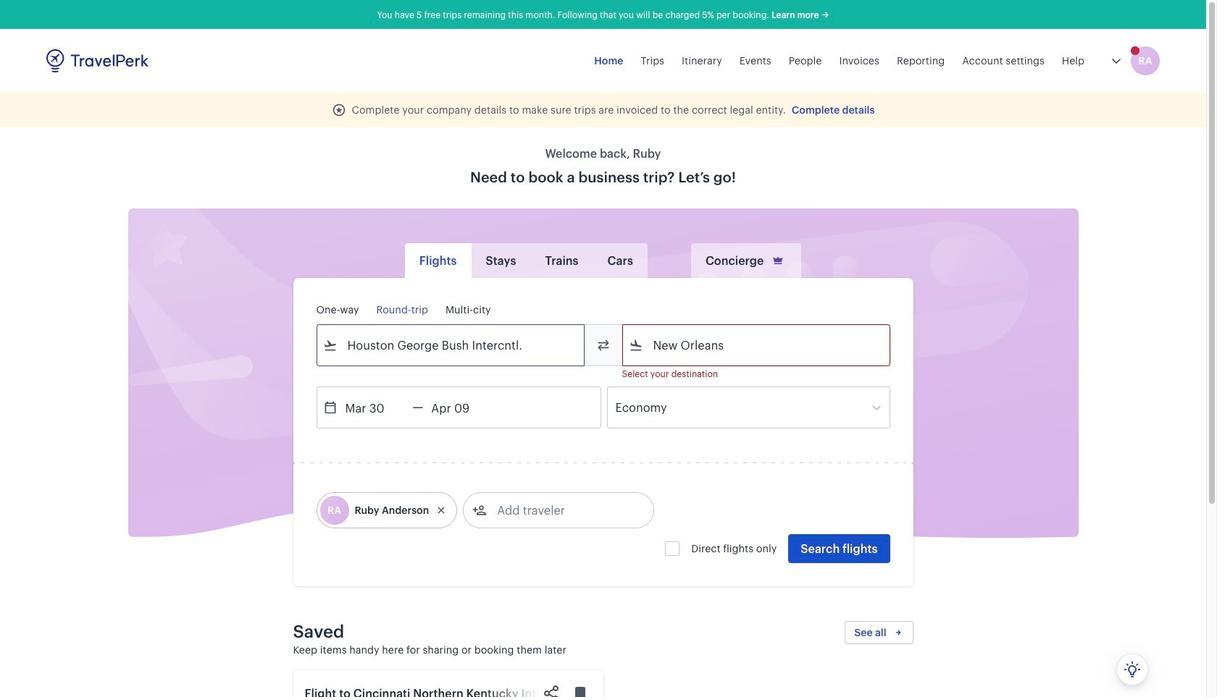 Task type: describe. For each thing, give the bounding box(es) containing it.
Depart text field
[[337, 388, 413, 428]]

To search field
[[643, 334, 870, 357]]

From search field
[[337, 334, 565, 357]]



Task type: locate. For each thing, give the bounding box(es) containing it.
Return text field
[[423, 388, 499, 428]]

Add traveler search field
[[487, 499, 638, 522]]



Task type: vqa. For each thing, say whether or not it's contained in the screenshot.
from search box
yes



